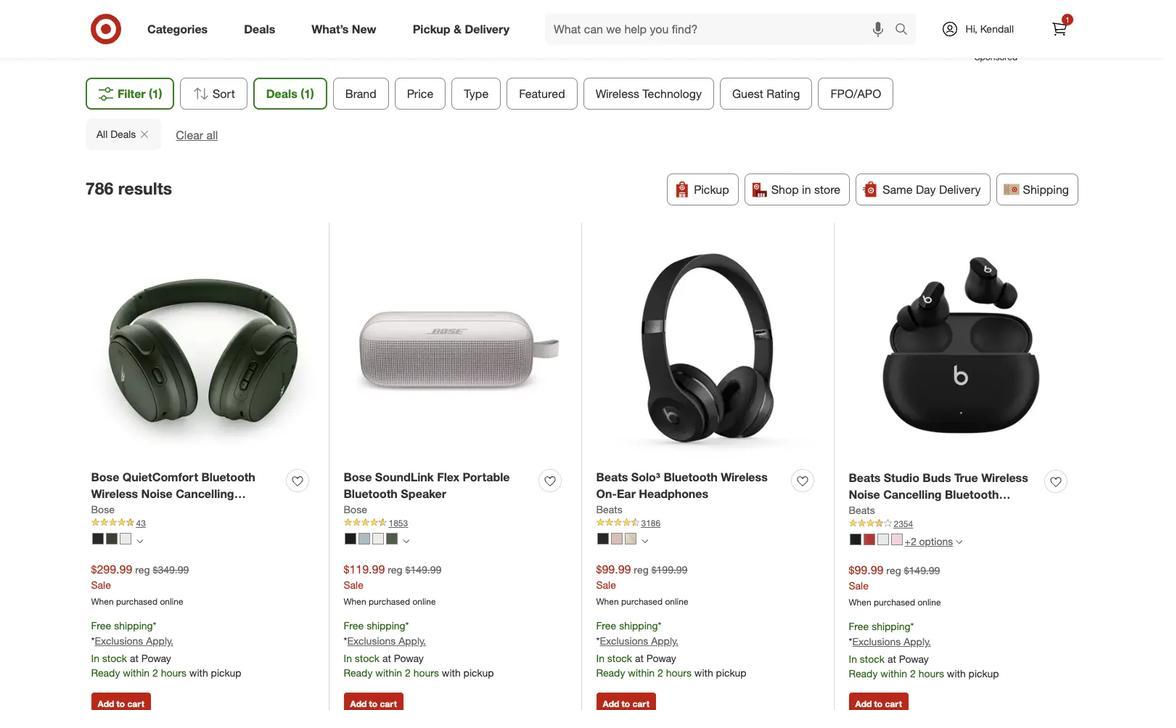 Task type: locate. For each thing, give the bounding box(es) containing it.
bluetooth
[[202, 470, 256, 484], [664, 470, 718, 484], [344, 486, 398, 501], [946, 487, 1000, 502]]

stock
[[102, 652, 127, 665], [355, 652, 380, 665], [608, 652, 633, 665], [860, 653, 885, 665]]

$149.99 down the "+2 options"
[[905, 564, 941, 577]]

beats studio buds true wireless noise cancelling bluetooth earbuds
[[849, 471, 1029, 518]]

what's new link
[[299, 13, 395, 45]]

purchased for ear
[[622, 596, 663, 607]]

featured
[[519, 86, 565, 101]]

shipping for bose soundlink flex portable bluetooth speaker
[[367, 620, 406, 632]]

bose left quietcomfort
[[91, 470, 119, 484]]

2 all colors image from the left
[[403, 538, 409, 545]]

wireless technology button
[[583, 78, 714, 110]]

2 horizontal spatial black image
[[850, 534, 862, 546]]

pickup inside button
[[695, 182, 730, 197]]

add to cart button for bose quietcomfort bluetooth wireless noise cancelling headphones
[[91, 693, 151, 710]]

0 horizontal spatial bose link
[[91, 502, 115, 517]]

purchased down $299.99
[[116, 596, 158, 607]]

bose link up green icon
[[91, 502, 115, 517]]

headphones
[[639, 486, 709, 501], [91, 503, 161, 518]]

free shipping * * exclusions apply. in stock at  poway ready within 2 hours with pickup for ear
[[597, 620, 747, 679]]

cart for beats solo³ bluetooth wireless on-ear headphones
[[633, 699, 650, 709]]

ear
[[617, 486, 636, 501]]

sale inside '$299.99 reg $349.99 sale when purchased online'
[[91, 579, 111, 591]]

all colors element for $119.99
[[403, 537, 409, 545]]

free shipping * * exclusions apply. in stock at  poway ready within 2 hours with pickup down $99.99 reg $149.99 sale when purchased online
[[849, 621, 1000, 680]]

ready for beats solo³ bluetooth wireless on-ear headphones
[[597, 667, 626, 679]]

exclusions for beats studio buds true wireless noise cancelling bluetooth earbuds
[[853, 636, 902, 648]]

beats link for noise
[[849, 503, 876, 518]]

2354
[[894, 518, 914, 529]]

when inside '$299.99 reg $349.99 sale when purchased online'
[[91, 596, 114, 607]]

$149.99
[[406, 563, 442, 576], [905, 564, 941, 577]]

sale down $299.99
[[91, 579, 111, 591]]

1 horizontal spatial bose link
[[344, 502, 367, 517]]

exclusions apply. link down '$299.99 reg $349.99 sale when purchased online'
[[95, 635, 173, 647]]

apply. down $99.99 reg $199.99 sale when purchased online on the right bottom of the page
[[652, 635, 679, 647]]

shipping down $99.99 reg $199.99 sale when purchased online on the right bottom of the page
[[620, 620, 658, 632]]

purchased down the +2 options dropdown button
[[874, 597, 916, 608]]

black image left rose gold icon
[[597, 533, 609, 545]]

free for beats studio buds true wireless noise cancelling bluetooth earbuds
[[849, 621, 870, 633]]

$119.99
[[344, 562, 385, 577]]

noise up earbuds
[[849, 487, 881, 502]]

What can we help you find? suggestions appear below search field
[[545, 13, 899, 45]]

1 horizontal spatial white image
[[878, 534, 889, 546]]

beats link for ear
[[597, 502, 623, 517]]

beats link down the on-
[[597, 502, 623, 517]]

white image left sunset pink icon
[[878, 534, 889, 546]]

0 horizontal spatial $99.99
[[597, 562, 631, 577]]

1 add to cart button from the left
[[91, 693, 151, 710]]

deals (1)
[[266, 86, 314, 101]]

4 to from the left
[[875, 699, 883, 709]]

bose soundlink flex portable bluetooth speaker link
[[344, 469, 533, 502]]

all colors element right green image
[[403, 537, 409, 545]]

when inside $99.99 reg $149.99 sale when purchased online
[[849, 597, 872, 608]]

purchased down $119.99
[[369, 596, 410, 607]]

hi, kendall
[[966, 23, 1015, 35]]

0 horizontal spatial headphones
[[91, 503, 161, 518]]

sale inside $99.99 reg $149.99 sale when purchased online
[[849, 579, 869, 592]]

white image
[[372, 533, 384, 545]]

apply. down $119.99 reg $149.99 sale when purchased online
[[399, 635, 426, 647]]

white image for $299.99
[[119, 533, 131, 545]]

3 cart from the left
[[633, 699, 650, 709]]

add to cart button for beats studio buds true wireless noise cancelling bluetooth earbuds
[[849, 693, 909, 710]]

reg for speaker
[[388, 563, 403, 576]]

add for beats solo³ bluetooth wireless on-ear headphones
[[603, 699, 620, 709]]

shop
[[772, 182, 799, 197]]

add
[[98, 699, 114, 709], [350, 699, 367, 709], [603, 699, 620, 709], [856, 699, 872, 709]]

0 vertical spatial pickup
[[413, 21, 451, 36]]

bose left the soundlink
[[344, 470, 372, 484]]

reg inside $99.99 reg $199.99 sale when purchased online
[[634, 563, 649, 576]]

1 vertical spatial delivery
[[940, 182, 982, 197]]

free shipping * * exclusions apply. in stock at  poway ready within 2 hours with pickup
[[91, 620, 242, 679], [344, 620, 494, 679], [597, 620, 747, 679], [849, 621, 1000, 680]]

headphones for solo³
[[639, 486, 709, 501]]

when down $299.99
[[91, 596, 114, 607]]

0 vertical spatial delivery
[[465, 21, 510, 36]]

apply.
[[146, 635, 173, 647], [399, 635, 426, 647], [652, 635, 679, 647], [904, 636, 932, 648]]

43 link
[[91, 517, 315, 530]]

sale for beats solo³ bluetooth wireless on-ear headphones
[[597, 579, 617, 591]]

$149.99 down 1853
[[406, 563, 442, 576]]

sale down $119.99
[[344, 579, 364, 591]]

1 horizontal spatial cancelling
[[884, 487, 942, 502]]

$299.99 reg $349.99 sale when purchased online
[[91, 562, 189, 607]]

black image
[[345, 533, 356, 545]]

bose quietcomfort bluetooth wireless noise cancelling headphones
[[91, 470, 256, 518]]

search
[[889, 23, 924, 37]]

(1) inside button
[[149, 86, 162, 101]]

beats solo³ bluetooth wireless on-ear headphones
[[597, 470, 768, 501]]

delivery right the day
[[940, 182, 982, 197]]

free down $99.99 reg $199.99 sale when purchased online on the right bottom of the page
[[597, 620, 617, 632]]

exclusions apply. link for beats studio buds true wireless noise cancelling bluetooth earbuds
[[853, 636, 932, 648]]

purchased
[[116, 596, 158, 607], [369, 596, 410, 607], [622, 596, 663, 607], [874, 597, 916, 608]]

wireless technology
[[596, 86, 702, 101]]

cancelling up 43 link
[[176, 486, 234, 501]]

(1) for filter (1)
[[149, 86, 162, 101]]

delivery for same day delivery
[[940, 182, 982, 197]]

0 horizontal spatial black image
[[92, 533, 103, 545]]

free
[[91, 620, 111, 632], [344, 620, 364, 632], [597, 620, 617, 632], [849, 621, 870, 633]]

(1) left brand button
[[300, 86, 314, 101]]

bose soundlink flex portable bluetooth speaker image
[[344, 237, 568, 461], [344, 237, 568, 461]]

fpo/apo button
[[818, 78, 894, 110]]

bluetooth inside beats solo³ bluetooth wireless on-ear headphones
[[664, 470, 718, 484]]

$99.99 down rose gold icon
[[597, 562, 631, 577]]

2 horizontal spatial all colors element
[[642, 537, 648, 545]]

shipping
[[114, 620, 153, 632], [367, 620, 406, 632], [620, 620, 658, 632], [872, 621, 911, 633]]

deals
[[244, 21, 275, 36], [266, 86, 297, 101], [110, 128, 136, 140]]

online inside $119.99 reg $149.99 sale when purchased online
[[413, 596, 436, 607]]

headphones inside 'bose quietcomfort bluetooth wireless noise cancelling headphones'
[[91, 503, 161, 518]]

all colors image for $299.99
[[136, 538, 143, 545]]

beats inside the beats studio buds true wireless noise cancelling bluetooth earbuds
[[849, 471, 881, 485]]

sale for bose quietcomfort bluetooth wireless noise cancelling headphones
[[91, 579, 111, 591]]

at
[[130, 652, 139, 665], [383, 652, 391, 665], [635, 652, 644, 665], [888, 653, 897, 665]]

0 horizontal spatial (1)
[[149, 86, 162, 101]]

2 (1) from the left
[[300, 86, 314, 101]]

2 add to cart button from the left
[[344, 693, 404, 710]]

deals right sort
[[266, 86, 297, 101]]

shipping down $99.99 reg $149.99 sale when purchased online
[[872, 621, 911, 633]]

reg inside $99.99 reg $149.99 sale when purchased online
[[887, 564, 902, 577]]

1 vertical spatial deals
[[266, 86, 297, 101]]

bose soundlink flex portable bluetooth speaker
[[344, 470, 510, 501]]

advertisement region
[[147, 0, 1018, 51]]

free down $99.99 reg $149.99 sale when purchased online
[[849, 621, 870, 633]]

ready
[[91, 667, 120, 679], [344, 667, 373, 679], [597, 667, 626, 679], [849, 668, 878, 680]]

2
[[152, 667, 158, 679], [405, 667, 411, 679], [658, 667, 664, 679], [911, 668, 916, 680]]

exclusions down $99.99 reg $199.99 sale when purchased online on the right bottom of the page
[[600, 635, 649, 647]]

add to cart for beats studio buds true wireless noise cancelling bluetooth earbuds
[[856, 699, 903, 709]]

at for beats studio buds true wireless noise cancelling bluetooth earbuds
[[888, 653, 897, 665]]

deals for deals (1)
[[266, 86, 297, 101]]

$119.99 reg $149.99 sale when purchased online
[[344, 562, 442, 607]]

online for cancelling
[[160, 596, 183, 607]]

online for speaker
[[413, 596, 436, 607]]

apply. down '$299.99 reg $349.99 sale when purchased online'
[[146, 635, 173, 647]]

when down rose gold icon
[[597, 596, 619, 607]]

*
[[153, 620, 157, 632], [406, 620, 409, 632], [658, 620, 662, 632], [911, 621, 915, 633], [91, 635, 95, 647], [344, 635, 347, 647], [597, 635, 600, 647], [849, 636, 853, 648]]

exclusions for bose quietcomfort bluetooth wireless noise cancelling headphones
[[95, 635, 143, 647]]

4 cart from the left
[[886, 699, 903, 709]]

2 vertical spatial deals
[[110, 128, 136, 140]]

sort button
[[180, 78, 247, 110]]

$149.99 inside $119.99 reg $149.99 sale when purchased online
[[406, 563, 442, 576]]

sale down rose gold icon
[[597, 579, 617, 591]]

purchased inside $99.99 reg $149.99 sale when purchased online
[[874, 597, 916, 608]]

exclusions down $119.99 reg $149.99 sale when purchased online
[[347, 635, 396, 647]]

ready for beats studio buds true wireless noise cancelling bluetooth earbuds
[[849, 668, 878, 680]]

bluetooth up 43 link
[[202, 470, 256, 484]]

apply. for ear
[[652, 635, 679, 647]]

bose
[[91, 470, 119, 484], [344, 470, 372, 484], [91, 503, 115, 515], [344, 503, 367, 515]]

2 for speaker
[[405, 667, 411, 679]]

pickup for bose soundlink flex portable bluetooth speaker
[[464, 667, 494, 679]]

wireless left "technology"
[[596, 86, 639, 101]]

1 add to cart from the left
[[98, 699, 144, 709]]

$99.99 down the beats red image
[[849, 563, 884, 577]]

purchased inside '$299.99 reg $349.99 sale when purchased online'
[[116, 596, 158, 607]]

1 horizontal spatial pickup
[[695, 182, 730, 197]]

within for beats solo³ bluetooth wireless on-ear headphones
[[628, 667, 655, 679]]

(1) for deals (1)
[[300, 86, 314, 101]]

1 horizontal spatial all colors element
[[403, 537, 409, 545]]

exclusions down '$299.99 reg $349.99 sale when purchased online'
[[95, 635, 143, 647]]

wireless up 43
[[91, 486, 138, 501]]

hours
[[161, 667, 187, 679], [414, 667, 439, 679], [666, 667, 692, 679], [919, 668, 945, 680]]

4 add to cart button from the left
[[849, 693, 909, 710]]

when inside $99.99 reg $199.99 sale when purchased online
[[597, 596, 619, 607]]

reg left $349.99
[[135, 563, 150, 576]]

beats red image
[[864, 534, 876, 546]]

when inside $119.99 reg $149.99 sale when purchased online
[[344, 596, 367, 607]]

black image for bose quietcomfort bluetooth wireless noise cancelling headphones
[[92, 533, 103, 545]]

free down $119.99 reg $149.99 sale when purchased online
[[344, 620, 364, 632]]

pickup for beats studio buds true wireless noise cancelling bluetooth earbuds
[[969, 668, 1000, 680]]

portable
[[463, 470, 510, 484]]

pickup for bose quietcomfort bluetooth wireless noise cancelling headphones
[[211, 667, 242, 679]]

all colors element right gold image
[[642, 537, 648, 545]]

exclusions for bose soundlink flex portable bluetooth speaker
[[347, 635, 396, 647]]

beats up earbuds
[[849, 471, 881, 485]]

$349.99
[[153, 563, 189, 576]]

beats solo³ bluetooth wireless on-ear headphones image
[[597, 237, 820, 461], [597, 237, 820, 461]]

cancelling
[[176, 486, 234, 501], [884, 487, 942, 502]]

1 all colors element from the left
[[136, 537, 143, 545]]

purchased for noise
[[874, 597, 916, 608]]

reg
[[135, 563, 150, 576], [388, 563, 403, 576], [634, 563, 649, 576], [887, 564, 902, 577]]

bose quietcomfort bluetooth wireless noise cancelling headphones image
[[91, 237, 315, 461], [91, 237, 315, 461]]

2 cart from the left
[[380, 699, 397, 709]]

wireless up 3186 link
[[721, 470, 768, 484]]

0 horizontal spatial all colors image
[[136, 538, 143, 545]]

1 horizontal spatial noise
[[849, 487, 881, 502]]

add to cart for bose quietcomfort bluetooth wireless noise cancelling headphones
[[98, 699, 144, 709]]

all deals button
[[86, 118, 161, 150]]

1 horizontal spatial headphones
[[639, 486, 709, 501]]

beats
[[597, 470, 628, 484], [849, 471, 881, 485], [597, 503, 623, 515], [849, 504, 876, 516]]

0 horizontal spatial pickup
[[413, 21, 451, 36]]

+2
[[905, 535, 917, 547]]

free down '$299.99 reg $349.99 sale when purchased online'
[[91, 620, 111, 632]]

rose gold image
[[611, 533, 623, 545]]

online inside $99.99 reg $199.99 sale when purchased online
[[666, 596, 689, 607]]

headphones up green icon
[[91, 503, 161, 518]]

purchased inside $119.99 reg $149.99 sale when purchased online
[[369, 596, 410, 607]]

3 to from the left
[[622, 699, 630, 709]]

0 vertical spatial headphones
[[639, 486, 709, 501]]

headphones inside beats solo³ bluetooth wireless on-ear headphones
[[639, 486, 709, 501]]

$99.99 inside $99.99 reg $199.99 sale when purchased online
[[597, 562, 631, 577]]

3 all colors element from the left
[[642, 537, 648, 545]]

3 add from the left
[[603, 699, 620, 709]]

bose link up black image
[[344, 502, 367, 517]]

green image
[[106, 533, 117, 545]]

white image right green icon
[[119, 533, 131, 545]]

$99.99 for beats solo³ bluetooth wireless on-ear headphones
[[597, 562, 631, 577]]

black image left the beats red image
[[850, 534, 862, 546]]

shipping down $119.99 reg $149.99 sale when purchased online
[[367, 620, 406, 632]]

noise inside 'bose quietcomfort bluetooth wireless noise cancelling headphones'
[[141, 486, 173, 501]]

bose up green icon
[[91, 503, 115, 515]]

all colors element
[[136, 537, 143, 545], [403, 537, 409, 545], [642, 537, 648, 545]]

exclusions apply. link for bose soundlink flex portable bluetooth speaker
[[347, 635, 426, 647]]

reg inside $119.99 reg $149.99 sale when purchased online
[[388, 563, 403, 576]]

purchased inside $99.99 reg $199.99 sale when purchased online
[[622, 596, 663, 607]]

free shipping * * exclusions apply. in stock at  poway ready within 2 hours with pickup down '$299.99 reg $349.99 sale when purchased online'
[[91, 620, 242, 679]]

0 horizontal spatial noise
[[141, 486, 173, 501]]

beats inside beats solo³ bluetooth wireless on-ear headphones
[[597, 470, 628, 484]]

poway
[[141, 652, 171, 665], [394, 652, 424, 665], [647, 652, 677, 665], [900, 653, 929, 665]]

with for bose soundlink flex portable bluetooth speaker
[[442, 667, 461, 679]]

3 add to cart from the left
[[603, 699, 650, 709]]

exclusions apply. link down $99.99 reg $199.99 sale when purchased online on the right bottom of the page
[[600, 635, 679, 647]]

4 add to cart from the left
[[856, 699, 903, 709]]

beats up the on-
[[597, 470, 628, 484]]

reg down sunset pink icon
[[887, 564, 902, 577]]

(1) right filter
[[149, 86, 162, 101]]

0 horizontal spatial delivery
[[465, 21, 510, 36]]

0 horizontal spatial cancelling
[[176, 486, 234, 501]]

poway for speaker
[[394, 652, 424, 665]]

2 add to cart from the left
[[350, 699, 397, 709]]

$149.99 inside $99.99 reg $149.99 sale when purchased online
[[905, 564, 941, 577]]

shipping down '$299.99 reg $349.99 sale when purchased online'
[[114, 620, 153, 632]]

beats link up the beats red image
[[849, 503, 876, 518]]

delivery
[[465, 21, 510, 36], [940, 182, 982, 197]]

green image
[[386, 533, 398, 545]]

all colors image right green image
[[403, 538, 409, 545]]

headphones down the "solo³"
[[639, 486, 709, 501]]

stock for bose soundlink flex portable bluetooth speaker
[[355, 652, 380, 665]]

beats studio buds true wireless noise cancelling bluetooth earbuds link
[[849, 470, 1040, 518]]

0 horizontal spatial white image
[[119, 533, 131, 545]]

filter
[[118, 86, 146, 101]]

purchased for cancelling
[[116, 596, 158, 607]]

3 add to cart button from the left
[[597, 693, 656, 710]]

1 horizontal spatial $149.99
[[905, 564, 941, 577]]

sort
[[212, 86, 235, 101]]

1 bose link from the left
[[91, 502, 115, 517]]

pickup
[[211, 667, 242, 679], [464, 667, 494, 679], [717, 667, 747, 679], [969, 668, 1000, 680]]

exclusions apply. link down $99.99 reg $149.99 sale when purchased online
[[853, 636, 932, 648]]

ready for bose quietcomfort bluetooth wireless noise cancelling headphones
[[91, 667, 120, 679]]

reg down green image
[[388, 563, 403, 576]]

when down the beats red image
[[849, 597, 872, 608]]

to for beats studio buds true wireless noise cancelling bluetooth earbuds
[[875, 699, 883, 709]]

in for beats solo³ bluetooth wireless on-ear headphones
[[597, 652, 605, 665]]

wireless right true
[[982, 471, 1029, 485]]

1 vertical spatial pickup
[[695, 182, 730, 197]]

$99.99 inside $99.99 reg $149.99 sale when purchased online
[[849, 563, 884, 577]]

0 horizontal spatial $149.99
[[406, 563, 442, 576]]

delivery right &
[[465, 21, 510, 36]]

categories link
[[135, 13, 226, 45]]

1 (1) from the left
[[149, 86, 162, 101]]

all colors + 2 more colors image
[[957, 539, 963, 546]]

free shipping * * exclusions apply. in stock at  poway ready within 2 hours with pickup down $99.99 reg $199.99 sale when purchased online on the right bottom of the page
[[597, 620, 747, 679]]

sale inside $119.99 reg $149.99 sale when purchased online
[[344, 579, 364, 591]]

white image
[[119, 533, 131, 545], [878, 534, 889, 546]]

0 vertical spatial deals
[[244, 21, 275, 36]]

4 add from the left
[[856, 699, 872, 709]]

0 horizontal spatial all colors element
[[136, 537, 143, 545]]

sale down the beats red image
[[849, 579, 869, 592]]

hours for ear
[[666, 667, 692, 679]]

1 to from the left
[[117, 699, 125, 709]]

in
[[91, 652, 99, 665], [344, 652, 352, 665], [597, 652, 605, 665], [849, 653, 858, 665]]

2 all colors element from the left
[[403, 537, 409, 545]]

stock for beats solo³ bluetooth wireless on-ear headphones
[[608, 652, 633, 665]]

bose inside the bose soundlink flex portable bluetooth speaker
[[344, 470, 372, 484]]

noise down quietcomfort
[[141, 486, 173, 501]]

1 cart from the left
[[127, 699, 144, 709]]

1 horizontal spatial black image
[[597, 533, 609, 545]]

when down $119.99
[[344, 596, 367, 607]]

deals right all
[[110, 128, 136, 140]]

1 horizontal spatial beats link
[[849, 503, 876, 518]]

1 horizontal spatial delivery
[[940, 182, 982, 197]]

sale
[[91, 579, 111, 591], [344, 579, 364, 591], [597, 579, 617, 591], [849, 579, 869, 592]]

bose link for bose soundlink flex portable bluetooth speaker
[[344, 502, 367, 517]]

all colors image down 43
[[136, 538, 143, 545]]

all
[[207, 128, 218, 142]]

shop in store
[[772, 182, 841, 197]]

1 vertical spatial headphones
[[91, 503, 161, 518]]

noise inside the beats studio buds true wireless noise cancelling bluetooth earbuds
[[849, 487, 881, 502]]

fpo/apo
[[831, 86, 882, 101]]

bluetooth right the "solo³"
[[664, 470, 718, 484]]

to for bose soundlink flex portable bluetooth speaker
[[369, 699, 378, 709]]

beats studio buds true wireless noise cancelling bluetooth earbuds image
[[849, 237, 1074, 462], [849, 237, 1074, 462]]

add for bose quietcomfort bluetooth wireless noise cancelling headphones
[[98, 699, 114, 709]]

deals left what's
[[244, 21, 275, 36]]

black image
[[92, 533, 103, 545], [597, 533, 609, 545], [850, 534, 862, 546]]

headphones for quietcomfort
[[91, 503, 161, 518]]

delivery inside button
[[940, 182, 982, 197]]

bluetooth down the soundlink
[[344, 486, 398, 501]]

online
[[160, 596, 183, 607], [413, 596, 436, 607], [666, 596, 689, 607], [918, 597, 942, 608]]

1 horizontal spatial $99.99
[[849, 563, 884, 577]]

1 all colors image from the left
[[136, 538, 143, 545]]

cancelling down studio
[[884, 487, 942, 502]]

noise
[[141, 486, 173, 501], [849, 487, 881, 502]]

black image left green icon
[[92, 533, 103, 545]]

free for beats solo³ bluetooth wireless on-ear headphones
[[597, 620, 617, 632]]

1 horizontal spatial (1)
[[300, 86, 314, 101]]

same
[[883, 182, 913, 197]]

reg down all colors image
[[634, 563, 649, 576]]

bluetooth down true
[[946, 487, 1000, 502]]

exclusions down $99.99 reg $149.99 sale when purchased online
[[853, 636, 902, 648]]

pickup & delivery link
[[401, 13, 528, 45]]

1 horizontal spatial all colors image
[[403, 538, 409, 545]]

sale for bose soundlink flex portable bluetooth speaker
[[344, 579, 364, 591]]

apply. down $99.99 reg $149.99 sale when purchased online
[[904, 636, 932, 648]]

cart
[[127, 699, 144, 709], [380, 699, 397, 709], [633, 699, 650, 709], [886, 699, 903, 709]]

speaker
[[401, 486, 447, 501]]

poway for noise
[[900, 653, 929, 665]]

1 add from the left
[[98, 699, 114, 709]]

2 to from the left
[[369, 699, 378, 709]]

online inside $99.99 reg $149.99 sale when purchased online
[[918, 597, 942, 608]]

reg inside '$299.99 reg $349.99 sale when purchased online'
[[135, 563, 150, 576]]

exclusions apply. link down $119.99 reg $149.99 sale when purchased online
[[347, 635, 426, 647]]

with for bose quietcomfort bluetooth wireless noise cancelling headphones
[[189, 667, 208, 679]]

all colors element down 43
[[136, 537, 143, 545]]

online inside '$299.99 reg $349.99 sale when purchased online'
[[160, 596, 183, 607]]

flex
[[437, 470, 460, 484]]

all colors image
[[136, 538, 143, 545], [403, 538, 409, 545]]

2 bose link from the left
[[344, 502, 367, 517]]

purchased down $199.99
[[622, 596, 663, 607]]

free shipping * * exclusions apply. in stock at  poway ready within 2 hours with pickup down $119.99 reg $149.99 sale when purchased online
[[344, 620, 494, 679]]

(1)
[[149, 86, 162, 101], [300, 86, 314, 101]]

0 horizontal spatial beats link
[[597, 502, 623, 517]]

sale inside $99.99 reg $199.99 sale when purchased online
[[597, 579, 617, 591]]

add to cart button for beats solo³ bluetooth wireless on-ear headphones
[[597, 693, 656, 710]]

bose link
[[91, 502, 115, 517], [344, 502, 367, 517]]

2 add from the left
[[350, 699, 367, 709]]

apply. for speaker
[[399, 635, 426, 647]]

with for beats studio buds true wireless noise cancelling bluetooth earbuds
[[948, 668, 966, 680]]



Task type: vqa. For each thing, say whether or not it's contained in the screenshot.
Beats Studio Buds True Wireless Noise Cancelling Bluetooth Earbuds The Sale
yes



Task type: describe. For each thing, give the bounding box(es) containing it.
in for bose soundlink flex portable bluetooth speaker
[[344, 652, 352, 665]]

all colors image
[[642, 538, 648, 545]]

poway for ear
[[647, 652, 677, 665]]

solo³
[[632, 470, 661, 484]]

add for bose soundlink flex portable bluetooth speaker
[[350, 699, 367, 709]]

all colors element for $299.99
[[136, 537, 143, 545]]

deals link
[[232, 13, 294, 45]]

bose quietcomfort bluetooth wireless noise cancelling headphones link
[[91, 469, 281, 518]]

type button
[[452, 78, 501, 110]]

gold image
[[625, 533, 637, 545]]

purchased for speaker
[[369, 596, 410, 607]]

43
[[136, 518, 146, 528]]

pickup for pickup & delivery
[[413, 21, 451, 36]]

to for beats solo³ bluetooth wireless on-ear headphones
[[622, 699, 630, 709]]

pickup & delivery
[[413, 21, 510, 36]]

786 results
[[86, 178, 172, 198]]

earbuds
[[849, 504, 896, 518]]

ready for bose soundlink flex portable bluetooth speaker
[[344, 667, 373, 679]]

hours for cancelling
[[161, 667, 187, 679]]

reg for cancelling
[[135, 563, 150, 576]]

quietcomfort
[[123, 470, 198, 484]]

$99.99 reg $199.99 sale when purchased online
[[597, 562, 689, 607]]

on-
[[597, 486, 617, 501]]

hi,
[[966, 23, 978, 35]]

all colors element for $99.99
[[642, 537, 648, 545]]

results
[[118, 178, 172, 198]]

at for bose soundlink flex portable bluetooth speaker
[[383, 652, 391, 665]]

type
[[464, 86, 489, 101]]

technology
[[643, 86, 702, 101]]

guest
[[732, 86, 764, 101]]

when for bose quietcomfort bluetooth wireless noise cancelling headphones
[[91, 596, 114, 607]]

what's
[[312, 21, 349, 36]]

new
[[352, 21, 377, 36]]

options
[[920, 535, 954, 547]]

$149.99 for $99.99
[[905, 564, 941, 577]]

same day delivery
[[883, 182, 982, 197]]

pickup for beats solo³ bluetooth wireless on-ear headphones
[[717, 667, 747, 679]]

deals for deals
[[244, 21, 275, 36]]

bluetooth inside the beats studio buds true wireless noise cancelling bluetooth earbuds
[[946, 487, 1000, 502]]

in
[[803, 182, 812, 197]]

3186
[[642, 518, 661, 528]]

within for bose quietcomfort bluetooth wireless noise cancelling headphones
[[123, 667, 150, 679]]

deals inside button
[[110, 128, 136, 140]]

3186 link
[[597, 517, 820, 530]]

price
[[407, 86, 433, 101]]

buds
[[923, 471, 952, 485]]

price button
[[395, 78, 446, 110]]

wireless inside 'bose quietcomfort bluetooth wireless noise cancelling headphones'
[[91, 486, 138, 501]]

shop in store button
[[745, 174, 851, 206]]

apply. for cancelling
[[146, 635, 173, 647]]

stock for beats studio buds true wireless noise cancelling bluetooth earbuds
[[860, 653, 885, 665]]

free shipping * * exclusions apply. in stock at  poway ready within 2 hours with pickup for noise
[[849, 621, 1000, 680]]

black image for beats solo³ bluetooth wireless on-ear headphones
[[597, 533, 609, 545]]

online for noise
[[918, 597, 942, 608]]

all deals
[[97, 128, 136, 140]]

bose up black image
[[344, 503, 367, 515]]

add to cart button for bose soundlink flex portable bluetooth speaker
[[344, 693, 404, 710]]

store
[[815, 182, 841, 197]]

to for bose quietcomfort bluetooth wireless noise cancelling headphones
[[117, 699, 125, 709]]

beats solo³ bluetooth wireless on-ear headphones link
[[597, 469, 786, 502]]

bluetooth inside 'bose quietcomfort bluetooth wireless noise cancelling headphones'
[[202, 470, 256, 484]]

$99.99 reg $149.99 sale when purchased online
[[849, 563, 942, 608]]

stock for bose quietcomfort bluetooth wireless noise cancelling headphones
[[102, 652, 127, 665]]

guest rating
[[732, 86, 800, 101]]

+2 options button
[[844, 530, 970, 553]]

1 link
[[1044, 13, 1076, 45]]

featured button
[[507, 78, 577, 110]]

2 for noise
[[911, 668, 916, 680]]

within for bose soundlink flex portable bluetooth speaker
[[376, 667, 402, 679]]

sale for beats studio buds true wireless noise cancelling bluetooth earbuds
[[849, 579, 869, 592]]

1853
[[389, 518, 408, 528]]

add for beats studio buds true wireless noise cancelling bluetooth earbuds
[[856, 699, 872, 709]]

reg for noise
[[887, 564, 902, 577]]

&
[[454, 21, 462, 36]]

2 for cancelling
[[152, 667, 158, 679]]

beats down the on-
[[597, 503, 623, 515]]

bose inside 'bose quietcomfort bluetooth wireless noise cancelling headphones'
[[91, 470, 119, 484]]

in for bose quietcomfort bluetooth wireless noise cancelling headphones
[[91, 652, 99, 665]]

free shipping * * exclusions apply. in stock at  poway ready within 2 hours with pickup for speaker
[[344, 620, 494, 679]]

brand
[[345, 86, 376, 101]]

$199.99
[[652, 563, 688, 576]]

sunset pink image
[[891, 534, 903, 546]]

add to cart for beats solo³ bluetooth wireless on-ear headphones
[[603, 699, 650, 709]]

reg for ear
[[634, 563, 649, 576]]

cancelling inside 'bose quietcomfort bluetooth wireless noise cancelling headphones'
[[176, 486, 234, 501]]

wireless inside the beats studio buds true wireless noise cancelling bluetooth earbuds
[[982, 471, 1029, 485]]

guest rating button
[[720, 78, 813, 110]]

1
[[1066, 15, 1070, 24]]

same day delivery button
[[856, 174, 991, 206]]

soundlink
[[375, 470, 434, 484]]

hours for noise
[[919, 668, 945, 680]]

786
[[86, 178, 114, 198]]

clear
[[176, 128, 203, 142]]

bose link for bose quietcomfort bluetooth wireless noise cancelling headphones
[[91, 502, 115, 517]]

1853 link
[[344, 517, 568, 530]]

bluetooth inside the bose soundlink flex portable bluetooth speaker
[[344, 486, 398, 501]]

wireless inside button
[[596, 86, 639, 101]]

black image for beats studio buds true wireless noise cancelling bluetooth earbuds
[[850, 534, 862, 546]]

categories
[[147, 21, 208, 36]]

sponsored
[[975, 51, 1018, 62]]

cart for beats studio buds true wireless noise cancelling bluetooth earbuds
[[886, 699, 903, 709]]

what's new
[[312, 21, 377, 36]]

search button
[[889, 13, 924, 48]]

filter (1) button
[[86, 78, 174, 110]]

exclusions apply. link for bose quietcomfort bluetooth wireless noise cancelling headphones
[[95, 635, 173, 647]]

clear all
[[176, 128, 218, 142]]

filter (1)
[[118, 86, 162, 101]]

exclusions apply. link for beats solo³ bluetooth wireless on-ear headphones
[[600, 635, 679, 647]]

$299.99
[[91, 562, 132, 577]]

within for beats studio buds true wireless noise cancelling bluetooth earbuds
[[881, 668, 908, 680]]

free for bose quietcomfort bluetooth wireless noise cancelling headphones
[[91, 620, 111, 632]]

rating
[[767, 86, 800, 101]]

kendall
[[981, 23, 1015, 35]]

hours for speaker
[[414, 667, 439, 679]]

free for bose soundlink flex portable bluetooth speaker
[[344, 620, 364, 632]]

at for beats solo³ bluetooth wireless on-ear headphones
[[635, 652, 644, 665]]

$99.99 for beats studio buds true wireless noise cancelling bluetooth earbuds
[[849, 563, 884, 577]]

shipping for beats studio buds true wireless noise cancelling bluetooth earbuds
[[872, 621, 911, 633]]

wireless inside beats solo³ bluetooth wireless on-ear headphones
[[721, 470, 768, 484]]

shipping
[[1024, 182, 1070, 197]]

all colors + 2 more colors element
[[957, 537, 963, 546]]

+2 options
[[905, 535, 954, 547]]

cancelling inside the beats studio buds true wireless noise cancelling bluetooth earbuds
[[884, 487, 942, 502]]

clear all button
[[176, 127, 218, 144]]

brand button
[[333, 78, 389, 110]]

cart for bose soundlink flex portable bluetooth speaker
[[380, 699, 397, 709]]

online for ear
[[666, 596, 689, 607]]

pickup for pickup
[[695, 182, 730, 197]]

when for bose soundlink flex portable bluetooth speaker
[[344, 596, 367, 607]]

white image for $99.99
[[878, 534, 889, 546]]

studio
[[884, 471, 920, 485]]

2 for ear
[[658, 667, 664, 679]]

exclusions for beats solo³ bluetooth wireless on-ear headphones
[[600, 635, 649, 647]]

in for beats studio buds true wireless noise cancelling bluetooth earbuds
[[849, 653, 858, 665]]

true
[[955, 471, 979, 485]]

pickup button
[[668, 174, 739, 206]]

at for bose quietcomfort bluetooth wireless noise cancelling headphones
[[130, 652, 139, 665]]

blue image
[[358, 533, 370, 545]]

shipping for beats solo³ bluetooth wireless on-ear headphones
[[620, 620, 658, 632]]

poway for cancelling
[[141, 652, 171, 665]]

beats up the beats red image
[[849, 504, 876, 516]]

all
[[97, 128, 108, 140]]

apply. for noise
[[904, 636, 932, 648]]

$149.99 for $119.99
[[406, 563, 442, 576]]

shipping button
[[997, 174, 1079, 206]]



